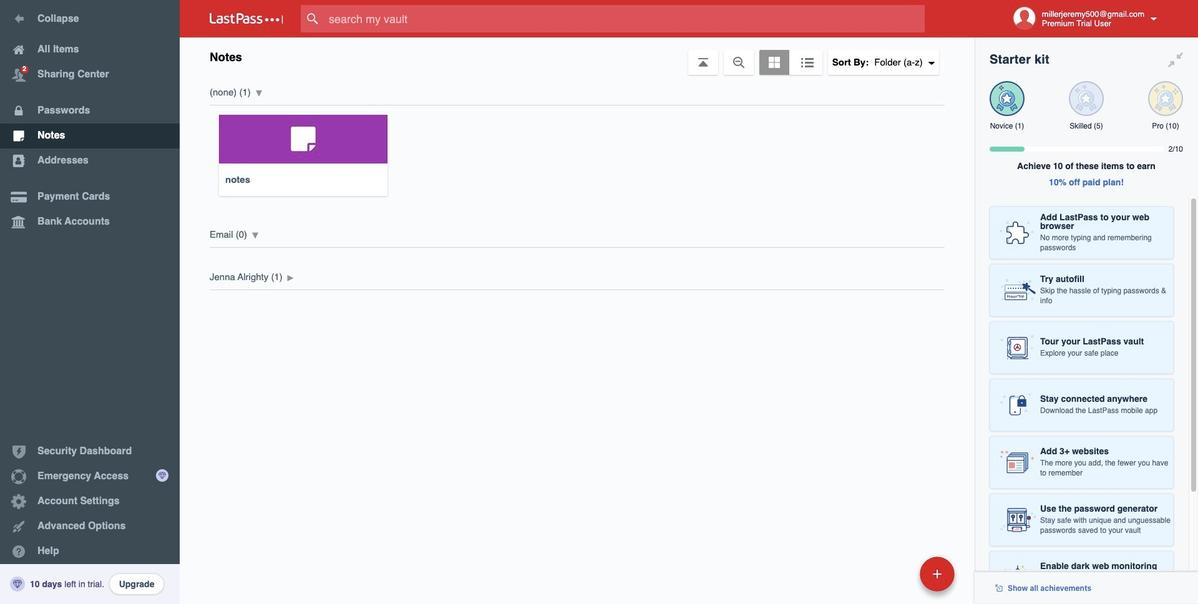 Task type: describe. For each thing, give the bounding box(es) containing it.
search my vault text field
[[301, 5, 950, 32]]

vault options navigation
[[180, 37, 975, 75]]

Search search field
[[301, 5, 950, 32]]



Task type: vqa. For each thing, say whether or not it's contained in the screenshot.
New item image
no



Task type: locate. For each thing, give the bounding box(es) containing it.
lastpass image
[[210, 13, 283, 24]]

new item element
[[834, 556, 960, 592]]

main navigation navigation
[[0, 0, 180, 604]]

new item navigation
[[834, 553, 963, 604]]



